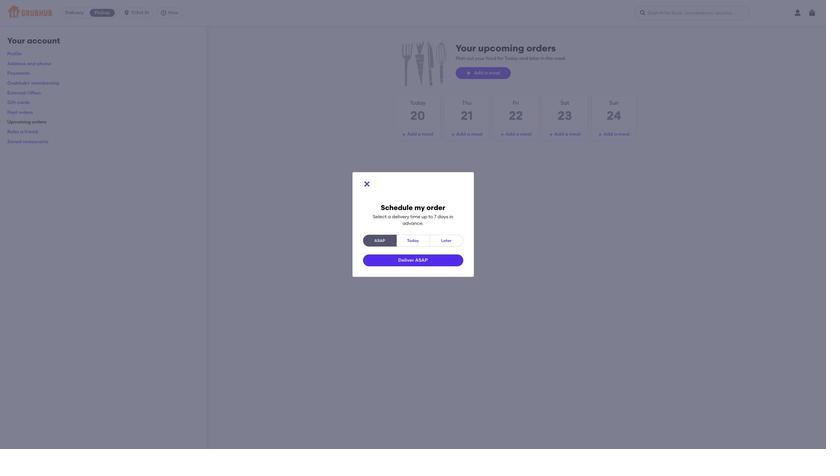 Task type: vqa. For each thing, say whether or not it's contained in the screenshot.
Add a meal button
yes



Task type: locate. For each thing, give the bounding box(es) containing it.
restaurants
[[23, 139, 49, 145]]

add for 21
[[457, 132, 466, 137]]

add a meal down 24
[[604, 132, 630, 137]]

meal for 21
[[471, 132, 483, 137]]

and
[[519, 56, 528, 61], [27, 61, 36, 67]]

20
[[410, 108, 425, 123]]

gift
[[7, 100, 16, 106]]

meal down 24
[[619, 132, 630, 137]]

schedule my order select a delivery time up to 7 days in advance.
[[373, 204, 453, 227]]

external offers
[[7, 90, 41, 96]]

upcoming orders link
[[7, 120, 46, 125]]

add a meal down 21
[[457, 132, 483, 137]]

delivery
[[392, 214, 409, 220]]

delivery button
[[61, 8, 88, 18]]

gift cards
[[7, 100, 30, 106]]

0 horizontal spatial your
[[7, 36, 25, 46]]

asap down the select
[[374, 239, 385, 243]]

schedule
[[381, 204, 413, 212]]

add down 20 at the top of the page
[[407, 132, 417, 137]]

delivery
[[65, 10, 84, 16]]

add a meal down 20 at the top of the page
[[407, 132, 434, 137]]

add a meal button down 22
[[494, 129, 538, 141]]

fri 22
[[509, 100, 523, 123]]

123rd st button
[[119, 8, 156, 18]]

meal down 21
[[471, 132, 483, 137]]

advance.
[[403, 221, 424, 227]]

st
[[144, 10, 149, 16]]

saved restaurants link
[[7, 139, 49, 145]]

past orders link
[[7, 110, 33, 115]]

profile link
[[7, 51, 22, 57]]

deliver
[[398, 258, 414, 264]]

orders inside your upcoming orders plan out your food for today and later in the week
[[527, 43, 556, 54]]

1 vertical spatial in
[[450, 214, 453, 220]]

1 horizontal spatial and
[[519, 56, 528, 61]]

add for 24
[[604, 132, 613, 137]]

meal for 20
[[422, 132, 434, 137]]

123rd st
[[131, 10, 149, 16]]

orders up later
[[527, 43, 556, 54]]

a right the select
[[388, 214, 391, 220]]

profile
[[7, 51, 22, 57]]

upcoming
[[7, 120, 31, 125]]

meal down 23
[[569, 132, 581, 137]]

1 horizontal spatial in
[[541, 56, 545, 61]]

add down your
[[474, 70, 484, 76]]

refer
[[7, 129, 19, 135]]

in right 'days'
[[450, 214, 453, 220]]

meal down food
[[489, 70, 500, 76]]

your account
[[7, 36, 60, 46]]

0 horizontal spatial asap
[[374, 239, 385, 243]]

add down 23
[[555, 132, 564, 137]]

asap
[[374, 239, 385, 243], [415, 258, 428, 264]]

23
[[558, 108, 572, 123]]

in
[[541, 56, 545, 61], [450, 214, 453, 220]]

gift cards link
[[7, 100, 30, 106]]

today up 20 at the top of the page
[[410, 100, 426, 106]]

add a meal button down your
[[456, 67, 511, 79]]

a down food
[[485, 70, 488, 76]]

add a meal down 22
[[506, 132, 532, 137]]

pickup button
[[88, 8, 116, 18]]

a
[[485, 70, 488, 76], [20, 129, 23, 135], [418, 132, 421, 137], [467, 132, 470, 137], [516, 132, 519, 137], [565, 132, 568, 137], [614, 132, 617, 137], [388, 214, 391, 220]]

0 horizontal spatial in
[[450, 214, 453, 220]]

a down 22
[[516, 132, 519, 137]]

today
[[505, 56, 518, 61], [410, 100, 426, 106], [407, 239, 419, 243]]

meal for 24
[[619, 132, 630, 137]]

1 horizontal spatial asap
[[415, 258, 428, 264]]

your up the 'profile' link
[[7, 36, 25, 46]]

up
[[422, 214, 428, 220]]

membership
[[31, 81, 60, 86]]

and left "phone"
[[27, 61, 36, 67]]

your inside your upcoming orders plan out your food for today and later in the week
[[456, 43, 476, 54]]

add a meal button down 20 at the top of the page
[[395, 129, 440, 141]]

add
[[474, 70, 484, 76], [407, 132, 417, 137], [457, 132, 466, 137], [506, 132, 515, 137], [555, 132, 564, 137], [604, 132, 613, 137]]

today inside your upcoming orders plan out your food for today and later in the week
[[505, 56, 518, 61]]

22
[[509, 108, 523, 123]]

sun 24
[[607, 100, 621, 123]]

pickup
[[95, 10, 110, 16]]

week
[[554, 56, 566, 61]]

today right for on the right of page
[[505, 56, 518, 61]]

add a meal button
[[456, 67, 511, 79], [395, 129, 440, 141], [445, 129, 489, 141], [494, 129, 538, 141], [543, 129, 588, 141], [592, 129, 637, 141]]

grubhub+ membership
[[7, 81, 60, 86]]

add down 22
[[506, 132, 515, 137]]

add a meal button for 21
[[445, 129, 489, 141]]

1 vertical spatial orders
[[18, 110, 33, 115]]

today inside button
[[407, 239, 419, 243]]

phone
[[37, 61, 51, 67]]

and left later
[[519, 56, 528, 61]]

meal down 22
[[520, 132, 532, 137]]

sat 23
[[558, 100, 572, 123]]

in for schedule my order
[[450, 214, 453, 220]]

your up out
[[456, 43, 476, 54]]

days
[[438, 214, 448, 220]]

svg image
[[809, 9, 817, 17], [123, 10, 130, 16], [160, 10, 167, 16], [640, 10, 646, 16], [500, 133, 504, 137], [549, 133, 553, 137], [598, 133, 602, 137]]

today button
[[396, 235, 430, 247]]

orders up friend
[[32, 120, 46, 125]]

asap right deliver
[[415, 258, 428, 264]]

in for your upcoming orders
[[541, 56, 545, 61]]

add down 24
[[604, 132, 613, 137]]

payments link
[[7, 71, 30, 76]]

add a meal button down 24
[[592, 129, 637, 141]]

0 vertical spatial today
[[505, 56, 518, 61]]

2 vertical spatial today
[[407, 239, 419, 243]]

today down the advance.
[[407, 239, 419, 243]]

0 vertical spatial orders
[[527, 43, 556, 54]]

1 vertical spatial asap
[[415, 258, 428, 264]]

food
[[486, 56, 496, 61]]

orders up upcoming orders link
[[18, 110, 33, 115]]

upcoming
[[478, 43, 524, 54]]

in inside your upcoming orders plan out your food for today and later in the week
[[541, 56, 545, 61]]

0 vertical spatial in
[[541, 56, 545, 61]]

add a meal
[[474, 70, 500, 76], [407, 132, 434, 137], [457, 132, 483, 137], [506, 132, 532, 137], [555, 132, 581, 137], [604, 132, 630, 137]]

add a meal down food
[[474, 70, 500, 76]]

in left the
[[541, 56, 545, 61]]

grubhub+ membership link
[[7, 81, 60, 86]]

later
[[529, 56, 540, 61]]

meal down 20 at the top of the page
[[422, 132, 434, 137]]

add a meal button down 23
[[543, 129, 588, 141]]

meal
[[489, 70, 500, 76], [422, 132, 434, 137], [471, 132, 483, 137], [520, 132, 532, 137], [569, 132, 581, 137], [619, 132, 630, 137]]

add for 22
[[506, 132, 515, 137]]

a down 21
[[467, 132, 470, 137]]

add a meal down 23
[[555, 132, 581, 137]]

sun
[[609, 100, 619, 106]]

1 vertical spatial today
[[410, 100, 426, 106]]

add a meal button down 21
[[445, 129, 489, 141]]

your
[[7, 36, 25, 46], [456, 43, 476, 54]]

orders for past orders
[[18, 110, 33, 115]]

thu
[[462, 100, 472, 106]]

plan
[[456, 56, 466, 61]]

in inside schedule my order select a delivery time up to 7 days in advance.
[[450, 214, 453, 220]]

1 horizontal spatial your
[[456, 43, 476, 54]]

add down 21
[[457, 132, 466, 137]]

orders
[[527, 43, 556, 54], [18, 110, 33, 115], [32, 120, 46, 125]]

svg image
[[466, 71, 472, 76], [402, 133, 406, 137], [451, 133, 455, 137], [363, 180, 371, 188]]

deliver asap button
[[363, 255, 463, 267]]

2 vertical spatial orders
[[32, 120, 46, 125]]

0 horizontal spatial and
[[27, 61, 36, 67]]



Task type: describe. For each thing, give the bounding box(es) containing it.
later button
[[430, 235, 463, 247]]

add a meal for 20
[[407, 132, 434, 137]]

and inside your upcoming orders plan out your food for today and later in the week
[[519, 56, 528, 61]]

past
[[7, 110, 17, 115]]

grubhub+
[[7, 81, 30, 86]]

address and phone
[[7, 61, 51, 67]]

24
[[607, 108, 621, 123]]

add a meal button for 24
[[592, 129, 637, 141]]

a inside schedule my order select a delivery time up to 7 days in advance.
[[388, 214, 391, 220]]

orders for upcoming orders
[[32, 120, 46, 125]]

upcoming orders
[[7, 120, 46, 125]]

meal for 23
[[569, 132, 581, 137]]

the
[[546, 56, 553, 61]]

address
[[7, 61, 26, 67]]

main navigation navigation
[[0, 0, 826, 26]]

now
[[168, 10, 179, 16]]

account
[[27, 36, 60, 46]]

a down 23
[[565, 132, 568, 137]]

your
[[475, 56, 485, 61]]

7
[[434, 214, 437, 220]]

order
[[427, 204, 445, 212]]

123rd
[[131, 10, 143, 16]]

add a meal for 22
[[506, 132, 532, 137]]

for
[[498, 56, 504, 61]]

asap button
[[363, 235, 397, 247]]

refer a friend link
[[7, 129, 38, 135]]

a down 24
[[614, 132, 617, 137]]

add a meal button for 22
[[494, 129, 538, 141]]

your for account
[[7, 36, 25, 46]]

now button
[[156, 8, 185, 18]]

refer a friend
[[7, 129, 38, 135]]

friend
[[25, 129, 38, 135]]

svg image inside '123rd st' button
[[123, 10, 130, 16]]

add a meal button for 23
[[543, 129, 588, 141]]

out
[[467, 56, 474, 61]]

saved restaurants
[[7, 139, 49, 145]]

a right refer
[[20, 129, 23, 135]]

meal for 22
[[520, 132, 532, 137]]

svg image inside now button
[[160, 10, 167, 16]]

today for today 20
[[410, 100, 426, 106]]

sat
[[561, 100, 569, 106]]

address and phone link
[[7, 61, 51, 67]]

later
[[441, 239, 452, 243]]

deliver asap
[[398, 258, 428, 264]]

add for 23
[[555, 132, 564, 137]]

external offers link
[[7, 90, 41, 96]]

your upcoming orders plan out your food for today and later in the week
[[456, 43, 566, 61]]

add a meal button for 20
[[395, 129, 440, 141]]

to
[[429, 214, 433, 220]]

21
[[461, 108, 473, 123]]

time
[[411, 214, 421, 220]]

select
[[373, 214, 387, 220]]

offers
[[27, 90, 41, 96]]

fri
[[513, 100, 519, 106]]

your for upcoming
[[456, 43, 476, 54]]

0 vertical spatial asap
[[374, 239, 385, 243]]

past orders
[[7, 110, 33, 115]]

cards
[[17, 100, 30, 106]]

external
[[7, 90, 26, 96]]

saved
[[7, 139, 21, 145]]

today for today
[[407, 239, 419, 243]]

add for 20
[[407, 132, 417, 137]]

a down 20 at the top of the page
[[418, 132, 421, 137]]

add a meal for 24
[[604, 132, 630, 137]]

thu 21
[[461, 100, 473, 123]]

today 20
[[410, 100, 426, 123]]

payments
[[7, 71, 30, 76]]

add a meal for 21
[[457, 132, 483, 137]]

add a meal for 23
[[555, 132, 581, 137]]

my
[[415, 204, 425, 212]]



